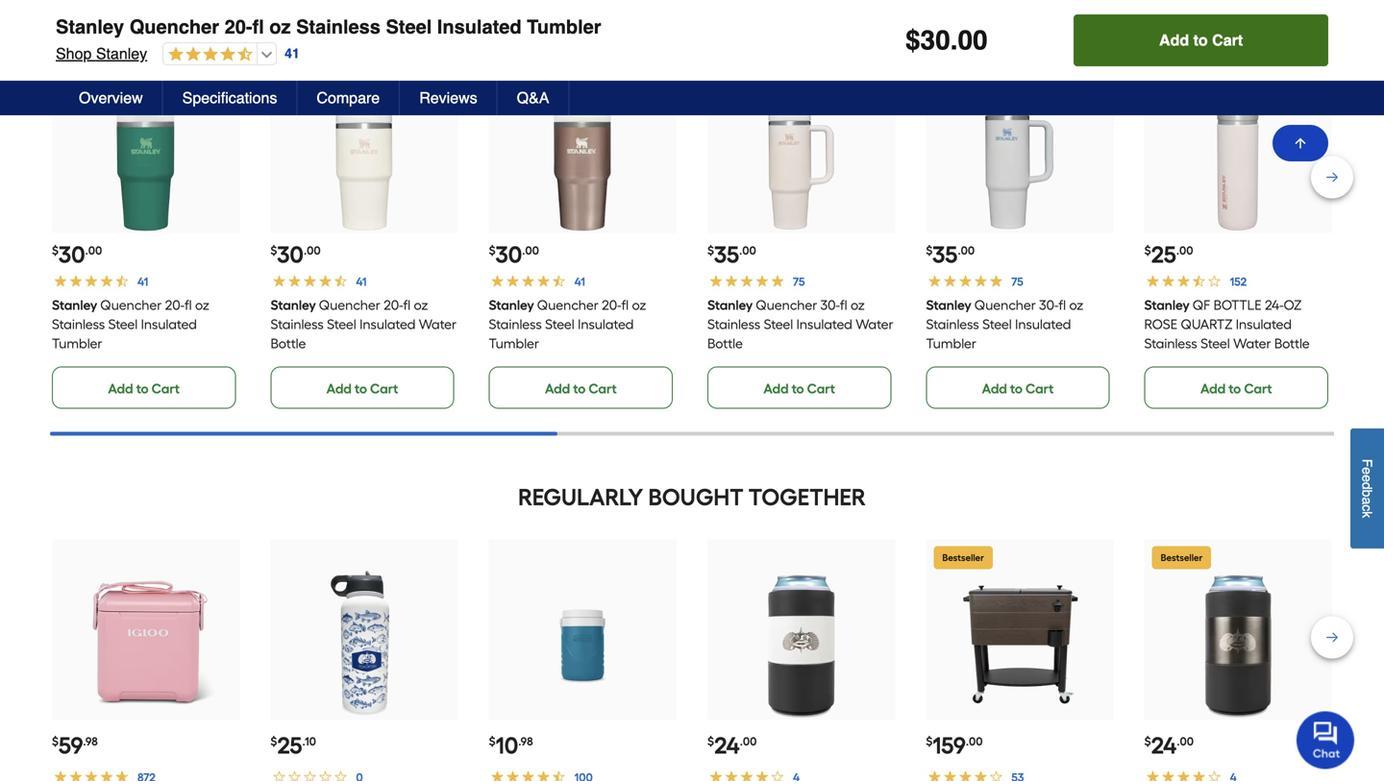 Task type: describe. For each thing, give the bounding box(es) containing it.
most viewed
[[199, 26, 277, 42]]

2 35 list item from the left
[[926, 79, 1114, 409]]

4.5 stars image
[[164, 46, 253, 64]]

bottle
[[1214, 297, 1262, 314]]

most
[[199, 26, 229, 42]]

stainless for first 35 list item
[[707, 316, 761, 333]]

tumbler for first 30 list item from the right
[[489, 336, 539, 352]]

water for 30
[[419, 316, 456, 333]]

to inside 25 'list item'
[[1229, 381, 1241, 397]]

quencher 30-fl oz stainless steel insulated tumbler
[[926, 297, 1083, 352]]

regularly
[[518, 484, 643, 512]]

water inside "qf bottle 24-oz rose quartz insulated stainless steel water bottle"
[[1233, 336, 1271, 352]]

rose
[[1144, 316, 1178, 333]]

cart for first 30 list item from the right
[[589, 381, 617, 397]]

quencher 30-fl oz stainless steel insulated water bottle
[[707, 297, 894, 352]]

41
[[285, 46, 300, 61]]

stanley quencher 20-fl oz stainless steel insulated water bottle image
[[289, 81, 439, 231]]

c
[[1360, 505, 1375, 511]]

20- inside quencher 20-fl oz stainless steel insulated water bottle
[[384, 297, 403, 314]]

159
[[933, 732, 966, 760]]

stanley quencher 30-fl oz stainless steel insulated tumbler image
[[945, 81, 1095, 231]]

stainless for first 35 list item from the right
[[926, 316, 979, 333]]

$ 35 .00 for quencher 30-fl oz stainless steel insulated water bottle
[[707, 241, 756, 269]]

a
[[1360, 497, 1375, 505]]

.00 for stanley quencher 20-fl oz stainless steel insulated tumbler image for first 30 list item from the right
[[522, 244, 539, 258]]

cart for 3rd 30 list item from right
[[152, 381, 180, 397]]

stanley quencher 20-fl oz stainless steel insulated tumbler image for first 30 list item from the right
[[508, 81, 658, 231]]

toadfish stainless steel graphite beverage insulator image
[[1163, 569, 1313, 719]]

like
[[89, 25, 112, 43]]

add for 2nd 30 list item
[[327, 381, 352, 397]]

f
[[1360, 459, 1375, 467]]

1 $ 30 .00 from the left
[[52, 241, 102, 269]]

cart for 2nd 30 list item
[[370, 381, 398, 397]]

10
[[496, 732, 518, 760]]

$ inside $ 159 .00
[[926, 735, 933, 749]]

stanley quencher 20-fl oz stainless steel insulated tumbler image for 3rd 30 list item from right
[[71, 81, 221, 231]]

bottle for 30
[[270, 336, 306, 352]]

steel inside "qf bottle 24-oz rose quartz insulated stainless steel water bottle"
[[1201, 336, 1230, 352]]

oz inside quencher 20-fl oz stainless steel insulated water bottle
[[414, 297, 428, 314]]

bottle inside "qf bottle 24-oz rose quartz insulated stainless steel water bottle"
[[1275, 336, 1310, 352]]

regularly bought together
[[518, 484, 866, 512]]

35 for quencher 30-fl oz stainless steel insulated water bottle
[[714, 241, 739, 269]]

$ inside "$ 25 .00"
[[1144, 244, 1151, 258]]

q&a button
[[498, 81, 569, 115]]

add for 25 'list item'
[[1201, 381, 1226, 397]]

bought
[[648, 484, 744, 512]]

24-
[[1265, 297, 1284, 314]]

similar
[[429, 26, 470, 42]]

add for 3rd 30 list item from right
[[108, 381, 133, 397]]

compare button
[[297, 81, 400, 115]]

25 for $ 25 .10
[[277, 732, 302, 760]]

regularly bought together heading
[[50, 478, 1334, 517]]

.00 for stanley quencher 20-fl oz stainless steel insulated water bottle "image"
[[304, 244, 321, 258]]

add to cart link for first 30 list item from the right
[[489, 367, 673, 409]]

bottle for 35
[[707, 336, 743, 352]]

$ inside $ 59 .98
[[52, 735, 59, 749]]

same bottle/mug type
[[542, 26, 682, 42]]

25 list item
[[1144, 79, 1332, 409]]

stainless for 3rd 30 list item from right
[[52, 316, 105, 333]]

2 toadfish stainless steel white beverage insulator image from the left
[[726, 569, 876, 719]]

2 $ 30 .00 from the left
[[270, 241, 321, 269]]

insulated inside quencher 30-fl oz stainless steel insulated tumbler
[[1015, 316, 1071, 333]]

cart for first 35 list item
[[807, 381, 835, 397]]

cart inside button
[[1212, 31, 1243, 49]]

insulated inside quencher 20-fl oz stainless steel insulated water bottle
[[359, 316, 415, 333]]

quencher 20-fl oz stainless steel insulated water bottle
[[270, 297, 456, 352]]

price
[[474, 26, 504, 42]]

cart for first 35 list item from the right
[[1026, 381, 1054, 397]]

q&a
[[517, 89, 549, 107]]

add to cart link for 25 'list item'
[[1144, 367, 1328, 409]]

add inside button
[[1159, 31, 1189, 49]]

item
[[144, 25, 175, 43]]

1 e from the top
[[1360, 467, 1375, 475]]

fl inside quencher 30-fl oz stainless steel insulated tumbler
[[1059, 297, 1066, 314]]

specifications
[[182, 89, 277, 107]]

stanley qf bottle 24-oz rose quartz insulated stainless steel water bottle image
[[1163, 81, 1313, 231]]

59
[[59, 732, 83, 760]]

quencher inside quencher 30-fl oz stainless steel insulated tumbler
[[974, 297, 1036, 314]]

fl inside quencher 20-fl oz stainless steel insulated water bottle
[[403, 297, 410, 314]]

$ 25 .00
[[1144, 241, 1193, 269]]

3 $ 30 .00 from the left
[[489, 241, 539, 269]]

$ 25 .10
[[270, 732, 316, 760]]

qf bottle 24-oz rose quartz insulated stainless steel water bottle
[[1144, 297, 1310, 352]]

quartz
[[1181, 316, 1233, 333]]

quencher inside quencher 20-fl oz stainless steel insulated water bottle
[[319, 297, 380, 314]]

1 quencher 20-fl oz stainless steel insulated tumbler from the left
[[52, 297, 209, 352]]

add to cart link for first 35 list item
[[707, 367, 891, 409]]

specifications button
[[163, 81, 297, 115]]

2 e from the top
[[1360, 475, 1375, 482]]

stanley inside 25 'list item'
[[1144, 297, 1190, 314]]

water for 35
[[856, 316, 894, 333]]

add to cart link for 3rd 30 list item from right
[[52, 367, 236, 409]]

f e e d b a c k
[[1360, 459, 1375, 518]]

add to cart link for first 35 list item from the right
[[926, 367, 1110, 409]]

viewed
[[233, 26, 277, 42]]

compare
[[317, 89, 380, 107]]

same for same brand
[[315, 26, 351, 42]]

1 $ 24 .00 from the left
[[707, 732, 757, 760]]



Task type: vqa. For each thing, say whether or not it's contained in the screenshot.
4.5 stars image
yes



Task type: locate. For each thing, give the bounding box(es) containing it.
1 add to cart link from the left
[[52, 367, 236, 409]]

steel
[[386, 16, 432, 38], [108, 316, 138, 333], [327, 316, 356, 333], [545, 316, 575, 333], [764, 316, 793, 333], [982, 316, 1012, 333], [1201, 336, 1230, 352]]

2 stanley quencher 20-fl oz stainless steel insulated tumbler image from the left
[[508, 81, 658, 231]]

4 add to cart link from the left
[[707, 367, 891, 409]]

0 horizontal spatial $ 35 .00
[[707, 241, 756, 269]]

.98 for 10
[[518, 735, 533, 749]]

add to cart inside button
[[1159, 31, 1243, 49]]

bestseller for 159
[[942, 552, 984, 564]]

stainless inside quencher 20-fl oz stainless steel insulated water bottle
[[270, 316, 324, 333]]

add to cart link inside 25 'list item'
[[1144, 367, 1328, 409]]

insulated
[[437, 16, 522, 38], [141, 316, 197, 333], [359, 316, 415, 333], [578, 316, 634, 333], [796, 316, 852, 333], [1015, 316, 1071, 333], [1236, 316, 1292, 333]]

tumbler inside quencher 30-fl oz stainless steel insulated tumbler
[[926, 336, 976, 352]]

more
[[50, 25, 86, 43]]

1 horizontal spatial stanley quencher 20-fl oz stainless steel insulated tumbler image
[[508, 81, 658, 231]]

stainless inside "qf bottle 24-oz rose quartz insulated stainless steel water bottle"
[[1144, 336, 1198, 352]]

tumbler
[[527, 16, 601, 38], [52, 336, 102, 352], [489, 336, 539, 352], [926, 336, 976, 352]]

this
[[115, 25, 140, 43]]

same brand
[[315, 26, 391, 42]]

3 add to cart link from the left
[[489, 367, 673, 409]]

stainless for 2nd 30 list item
[[270, 316, 324, 333]]

2 quencher 20-fl oz stainless steel insulated tumbler from the left
[[489, 297, 646, 352]]

2 30 list item from the left
[[270, 79, 458, 409]]

.00 for "stanley quencher 30-fl oz stainless steel insulated tumbler" image
[[958, 244, 975, 258]]

1 horizontal spatial $ 30 .00
[[270, 241, 321, 269]]

1 .98 from the left
[[83, 735, 98, 749]]

0 horizontal spatial $ 30 .00
[[52, 241, 102, 269]]

.98 inside $ 59 .98
[[83, 735, 98, 749]]

fl
[[252, 16, 264, 38], [185, 297, 192, 314], [403, 297, 410, 314], [622, 297, 629, 314], [840, 297, 847, 314], [1059, 297, 1066, 314]]

1 stanley quencher 20-fl oz stainless steel insulated tumbler image from the left
[[71, 81, 221, 231]]

add for first 30 list item from the right
[[545, 381, 570, 397]]

1 horizontal spatial $ 35 .00
[[926, 241, 975, 269]]

.98 inside the $ 10 .98
[[518, 735, 533, 749]]

water inside quencher 30-fl oz stainless steel insulated water bottle
[[856, 316, 894, 333]]

stainless inside quencher 30-fl oz stainless steel insulated tumbler
[[926, 316, 979, 333]]

2 horizontal spatial water
[[1233, 336, 1271, 352]]

coleman blue insulated drink carrier image
[[508, 569, 658, 719]]

.00 inside "$ 25 .00"
[[1176, 244, 1193, 258]]

to inside button
[[1193, 31, 1208, 49]]

.00 for stanley quencher 30-fl oz stainless steel insulated water bottle image
[[739, 244, 756, 258]]

0 horizontal spatial 24
[[714, 732, 740, 760]]

chat invite button image
[[1297, 711, 1355, 769]]

more like this item :
[[50, 25, 178, 43]]

1 horizontal spatial 30 list item
[[270, 79, 458, 409]]

$ 10 .98
[[489, 732, 533, 760]]

0 horizontal spatial 35 list item
[[707, 79, 895, 409]]

24 for toadfish stainless steel graphite beverage insulator image
[[1151, 732, 1177, 760]]

.00
[[85, 244, 102, 258], [304, 244, 321, 258], [522, 244, 539, 258], [739, 244, 756, 258], [958, 244, 975, 258], [1176, 244, 1193, 258], [740, 735, 757, 749], [966, 735, 983, 749], [1177, 735, 1194, 749]]

0 horizontal spatial 35
[[714, 241, 739, 269]]

stainless
[[296, 16, 381, 38], [52, 316, 105, 333], [270, 316, 324, 333], [489, 316, 542, 333], [707, 316, 761, 333], [926, 316, 979, 333], [1144, 336, 1198, 352]]

together
[[749, 484, 866, 512]]

f e e d b a c k button
[[1351, 429, 1384, 549]]

1 horizontal spatial 30-
[[1039, 297, 1059, 314]]

add for first 35 list item
[[764, 381, 789, 397]]

same left brand
[[315, 26, 351, 42]]

cart for 25 'list item'
[[1244, 381, 1272, 397]]

stainless for first 30 list item from the right
[[489, 316, 542, 333]]

stanley
[[56, 16, 124, 38], [96, 45, 147, 62], [52, 297, 97, 314], [270, 297, 316, 314], [489, 297, 534, 314], [707, 297, 753, 314], [926, 297, 971, 314], [1144, 297, 1190, 314]]

.00 for stanley qf bottle 24-oz rose quartz insulated stainless steel water bottle image
[[1176, 244, 1193, 258]]

25 for $ 25 .00
[[1151, 241, 1176, 269]]

$ 24 .00
[[707, 732, 757, 760], [1144, 732, 1194, 760]]

.98 for 59
[[83, 735, 98, 749]]

24
[[714, 732, 740, 760], [1151, 732, 1177, 760]]

1 horizontal spatial $ 24 .00
[[1144, 732, 1194, 760]]

stanley quencher 20-fl oz stainless steel insulated tumbler image
[[71, 81, 221, 231], [508, 81, 658, 231]]

1 horizontal spatial quencher 20-fl oz stainless steel insulated tumbler
[[489, 297, 646, 352]]

qf
[[1193, 297, 1211, 314]]

1 30- from the left
[[821, 297, 840, 314]]

e up 'b'
[[1360, 475, 1375, 482]]

same for same bottle/mug type
[[542, 26, 578, 42]]

30- for quencher 30-fl oz stainless steel insulated water bottle
[[821, 297, 840, 314]]

add for first 35 list item from the right
[[982, 381, 1007, 397]]

00
[[958, 25, 988, 56]]

30
[[920, 25, 950, 56], [59, 241, 85, 269], [277, 241, 304, 269], [496, 241, 522, 269]]

1 24 from the left
[[714, 732, 740, 760]]

2 bestseller from the left
[[1161, 552, 1203, 564]]

shop stanley
[[56, 45, 147, 62]]

20-
[[225, 16, 252, 38], [165, 297, 185, 314], [384, 297, 403, 314], [602, 297, 622, 314]]

1 horizontal spatial bottle
[[707, 336, 743, 352]]

2 $ 24 .00 from the left
[[1144, 732, 1194, 760]]

0 horizontal spatial toadfish stainless steel white beverage insulator image
[[289, 569, 439, 719]]

3 bottle from the left
[[1275, 336, 1310, 352]]

similar price
[[429, 26, 504, 42]]

steel inside quencher 30-fl oz stainless steel insulated water bottle
[[764, 316, 793, 333]]

30-
[[821, 297, 840, 314], [1039, 297, 1059, 314]]

$ inside the $ 10 .98
[[489, 735, 496, 749]]

bottle inside quencher 20-fl oz stainless steel insulated water bottle
[[270, 336, 306, 352]]

2 bottle from the left
[[707, 336, 743, 352]]

.10
[[302, 735, 316, 749]]

1 horizontal spatial 35
[[933, 241, 958, 269]]

add to cart link for 2nd 30 list item
[[270, 367, 454, 409]]

oz
[[1284, 297, 1302, 314]]

$ 159 .00
[[926, 732, 983, 760]]

quencher 20-fl oz stainless steel insulated tumbler
[[52, 297, 209, 352], [489, 297, 646, 352]]

k
[[1360, 511, 1375, 518]]

35 for quencher 30-fl oz stainless steel insulated tumbler
[[933, 241, 958, 269]]

tumbler for first 35 list item from the right
[[926, 336, 976, 352]]

2 add to cart link from the left
[[270, 367, 454, 409]]

same
[[315, 26, 351, 42], [542, 26, 578, 42]]

brand
[[354, 26, 391, 42]]

1 horizontal spatial water
[[856, 316, 894, 333]]

insulated inside "qf bottle 24-oz rose quartz insulated stainless steel water bottle"
[[1236, 316, 1292, 333]]

0 horizontal spatial bestseller
[[942, 552, 984, 564]]

30- inside quencher 30-fl oz stainless steel insulated water bottle
[[821, 297, 840, 314]]

6 add to cart link from the left
[[1144, 367, 1328, 409]]

.
[[950, 25, 958, 56]]

2 horizontal spatial 30 list item
[[489, 79, 677, 409]]

oz inside quencher 30-fl oz stainless steel insulated tumbler
[[1069, 297, 1083, 314]]

overview
[[79, 89, 143, 107]]

stanley quencher 20-fl oz stainless steel insulated tumbler
[[56, 16, 601, 38]]

1 horizontal spatial 24
[[1151, 732, 1177, 760]]

oz
[[269, 16, 291, 38], [195, 297, 209, 314], [414, 297, 428, 314], [632, 297, 646, 314], [851, 297, 865, 314], [1069, 297, 1083, 314]]

$ 35 .00 for quencher 30-fl oz stainless steel insulated tumbler
[[926, 241, 975, 269]]

2 35 from the left
[[933, 241, 958, 269]]

25 inside 'list item'
[[1151, 241, 1176, 269]]

1 horizontal spatial .98
[[518, 735, 533, 749]]

.00 for 3rd 30 list item from right's stanley quencher 20-fl oz stainless steel insulated tumbler image
[[85, 244, 102, 258]]

to
[[1193, 31, 1208, 49], [136, 381, 149, 397], [355, 381, 367, 397], [573, 381, 586, 397], [792, 381, 804, 397], [1010, 381, 1023, 397], [1229, 381, 1241, 397]]

$ 59 .98
[[52, 732, 98, 760]]

3 30 list item from the left
[[489, 79, 677, 409]]

30- for quencher 30-fl oz stainless steel insulated tumbler
[[1039, 297, 1059, 314]]

quencher inside quencher 30-fl oz stainless steel insulated water bottle
[[756, 297, 817, 314]]

0 horizontal spatial 25
[[277, 732, 302, 760]]

1 vertical spatial 25
[[277, 732, 302, 760]]

water
[[419, 316, 456, 333], [856, 316, 894, 333], [1233, 336, 1271, 352]]

add to cart inside 25 'list item'
[[1201, 381, 1272, 397]]

fl inside quencher 30-fl oz stainless steel insulated water bottle
[[840, 297, 847, 314]]

1 horizontal spatial toadfish stainless steel white beverage insulator image
[[726, 569, 876, 719]]

1 30 list item from the left
[[52, 79, 240, 409]]

$
[[905, 25, 920, 56], [52, 244, 59, 258], [270, 244, 277, 258], [489, 244, 496, 258], [707, 244, 714, 258], [926, 244, 933, 258], [1144, 244, 1151, 258], [52, 735, 59, 749], [270, 735, 277, 749], [489, 735, 496, 749], [707, 735, 714, 749], [926, 735, 933, 749], [1144, 735, 1151, 749]]

allen + roth emerald cove detachable 60-quart beverage cooler image
[[945, 569, 1095, 719]]

quencher
[[129, 16, 219, 38], [100, 297, 162, 314], [319, 297, 380, 314], [537, 297, 599, 314], [756, 297, 817, 314], [974, 297, 1036, 314]]

1 35 from the left
[[714, 241, 739, 269]]

2 horizontal spatial bottle
[[1275, 336, 1310, 352]]

2 24 from the left
[[1151, 732, 1177, 760]]

overview button
[[60, 81, 163, 115]]

e up "d"
[[1360, 467, 1375, 475]]

1 bestseller from the left
[[942, 552, 984, 564]]

0 horizontal spatial bottle
[[270, 336, 306, 352]]

add
[[1159, 31, 1189, 49], [108, 381, 133, 397], [327, 381, 352, 397], [545, 381, 570, 397], [764, 381, 789, 397], [982, 381, 1007, 397], [1201, 381, 1226, 397]]

0 horizontal spatial stanley quencher 20-fl oz stainless steel insulated tumbler image
[[71, 81, 221, 231]]

reviews
[[419, 89, 477, 107]]

insulated inside quencher 30-fl oz stainless steel insulated water bottle
[[796, 316, 852, 333]]

cart
[[1212, 31, 1243, 49], [152, 381, 180, 397], [370, 381, 398, 397], [589, 381, 617, 397], [807, 381, 835, 397], [1026, 381, 1054, 397], [1244, 381, 1272, 397]]

1 $ 35 .00 from the left
[[707, 241, 756, 269]]

cart inside 25 'list item'
[[1244, 381, 1272, 397]]

water inside quencher 20-fl oz stainless steel insulated water bottle
[[419, 316, 456, 333]]

reviews button
[[400, 81, 498, 115]]

bestseller
[[942, 552, 984, 564], [1161, 552, 1203, 564]]

0 horizontal spatial 30-
[[821, 297, 840, 314]]

2 30- from the left
[[1039, 297, 1059, 314]]

.98
[[83, 735, 98, 749], [518, 735, 533, 749]]

tumbler for 3rd 30 list item from right
[[52, 336, 102, 352]]

0 horizontal spatial water
[[419, 316, 456, 333]]

stainless inside quencher 30-fl oz stainless steel insulated water bottle
[[707, 316, 761, 333]]

igloo tag along blush 11-quart insulated personal cooler image
[[71, 569, 221, 719]]

1 horizontal spatial same
[[542, 26, 578, 42]]

d
[[1360, 482, 1375, 490]]

30 list item
[[52, 79, 240, 409], [270, 79, 458, 409], [489, 79, 677, 409]]

add inside 25 'list item'
[[1201, 381, 1226, 397]]

1 horizontal spatial 25
[[1151, 241, 1176, 269]]

bottle
[[270, 336, 306, 352], [707, 336, 743, 352], [1275, 336, 1310, 352]]

2 horizontal spatial $ 30 .00
[[489, 241, 539, 269]]

stanley quencher 30-fl oz stainless steel insulated water bottle image
[[726, 81, 876, 231]]

5 add to cart link from the left
[[926, 367, 1110, 409]]

2 .98 from the left
[[518, 735, 533, 749]]

2 $ 35 .00 from the left
[[926, 241, 975, 269]]

1 bottle from the left
[[270, 336, 306, 352]]

.00 inside $ 159 .00
[[966, 735, 983, 749]]

2 same from the left
[[542, 26, 578, 42]]

$ inside $ 25 .10
[[270, 735, 277, 749]]

arrow up image
[[1293, 136, 1308, 151]]

:
[[175, 25, 178, 43]]

$ 30 . 00
[[905, 25, 988, 56]]

add to cart link
[[52, 367, 236, 409], [270, 367, 454, 409], [489, 367, 673, 409], [707, 367, 891, 409], [926, 367, 1110, 409], [1144, 367, 1328, 409]]

b
[[1360, 490, 1375, 497]]

$ 35 .00
[[707, 241, 756, 269], [926, 241, 975, 269]]

add to cart
[[1159, 31, 1243, 49], [108, 381, 180, 397], [327, 381, 398, 397], [545, 381, 617, 397], [764, 381, 835, 397], [982, 381, 1054, 397], [1201, 381, 1272, 397]]

steel inside quencher 30-fl oz stainless steel insulated tumbler
[[982, 316, 1012, 333]]

0 horizontal spatial .98
[[83, 735, 98, 749]]

shop
[[56, 45, 92, 62]]

toadfish stainless steel white beverage insulator image
[[289, 569, 439, 719], [726, 569, 876, 719]]

0 horizontal spatial same
[[315, 26, 351, 42]]

steel inside quencher 20-fl oz stainless steel insulated water bottle
[[327, 316, 356, 333]]

0 horizontal spatial quencher 20-fl oz stainless steel insulated tumbler
[[52, 297, 209, 352]]

0 horizontal spatial 30 list item
[[52, 79, 240, 409]]

1 35 list item from the left
[[707, 79, 895, 409]]

1 horizontal spatial bestseller
[[1161, 552, 1203, 564]]

oz inside quencher 30-fl oz stainless steel insulated water bottle
[[851, 297, 865, 314]]

$ 30 .00
[[52, 241, 102, 269], [270, 241, 321, 269], [489, 241, 539, 269]]

25
[[1151, 241, 1176, 269], [277, 732, 302, 760]]

same left "bottle/mug"
[[542, 26, 578, 42]]

bottle inside quencher 30-fl oz stainless steel insulated water bottle
[[707, 336, 743, 352]]

add to cart button
[[1074, 14, 1328, 66]]

30- inside quencher 30-fl oz stainless steel insulated tumbler
[[1039, 297, 1059, 314]]

0 vertical spatial 25
[[1151, 241, 1176, 269]]

24 for 1st toadfish stainless steel white beverage insulator image from right
[[714, 732, 740, 760]]

1 horizontal spatial 35 list item
[[926, 79, 1114, 409]]

35 list item
[[707, 79, 895, 409], [926, 79, 1114, 409]]

1 toadfish stainless steel white beverage insulator image from the left
[[289, 569, 439, 719]]

bestseller for 24
[[1161, 552, 1203, 564]]

1 same from the left
[[315, 26, 351, 42]]

0 horizontal spatial $ 24 .00
[[707, 732, 757, 760]]

bottle/mug
[[581, 26, 650, 42]]

type
[[653, 26, 682, 42]]

35
[[714, 241, 739, 269], [933, 241, 958, 269]]

e
[[1360, 467, 1375, 475], [1360, 475, 1375, 482]]



